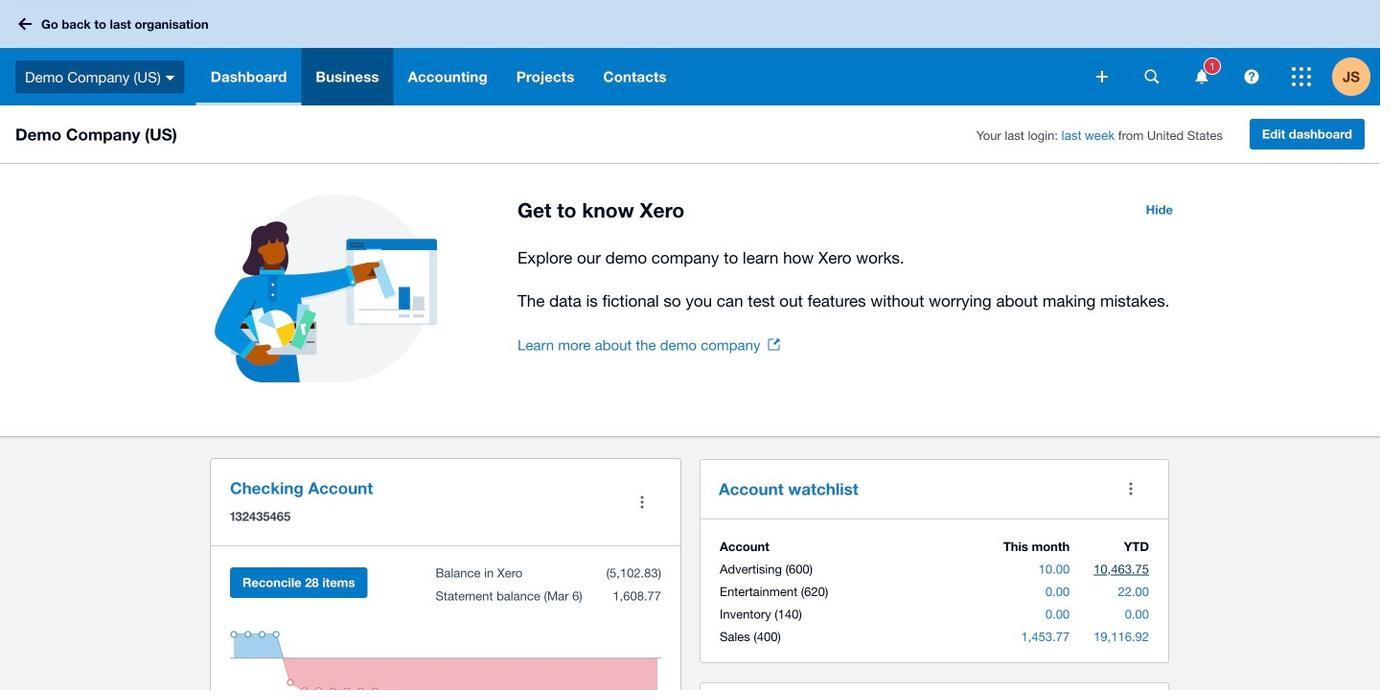 Task type: vqa. For each thing, say whether or not it's contained in the screenshot.
the leftmost svg icon
yes



Task type: locate. For each thing, give the bounding box(es) containing it.
banner
[[0, 0, 1380, 105]]

svg image
[[1196, 70, 1208, 84], [1097, 71, 1108, 82], [166, 75, 175, 80]]

manage menu toggle image
[[623, 483, 661, 522]]

svg image
[[18, 18, 32, 30], [1292, 67, 1311, 86], [1145, 70, 1160, 84], [1245, 70, 1259, 84]]

1 horizontal spatial svg image
[[1097, 71, 1108, 82]]



Task type: describe. For each thing, give the bounding box(es) containing it.
0 horizontal spatial svg image
[[166, 75, 175, 80]]

intro banner body element
[[518, 244, 1185, 314]]

2 horizontal spatial svg image
[[1196, 70, 1208, 84]]



